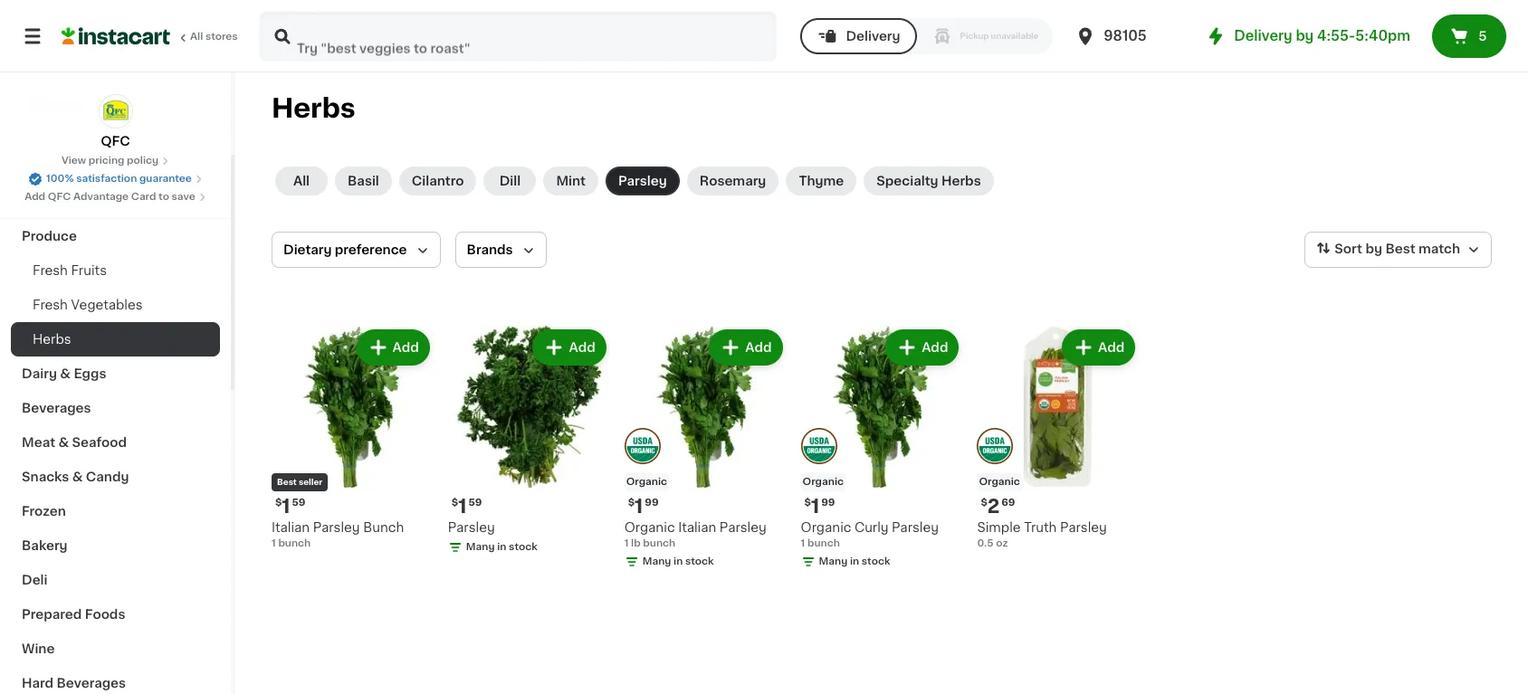 Task type: vqa. For each thing, say whether or not it's contained in the screenshot.
Parsley
yes



Task type: describe. For each thing, give the bounding box(es) containing it.
dill link
[[484, 167, 537, 196]]

best seller
[[277, 478, 323, 486]]

stores
[[206, 32, 238, 42]]

add for italian parsley bunch
[[393, 341, 419, 354]]

add for simple truth parsley
[[1099, 341, 1125, 354]]

in for organic italian parsley
[[674, 557, 683, 567]]

59 for parsley
[[469, 498, 482, 508]]

many for organic italian parsley
[[643, 557, 672, 567]]

bunch inside organic italian parsley 1 lb bunch
[[643, 539, 676, 549]]

meat & seafood link
[[11, 426, 220, 460]]

hard beverages link
[[11, 667, 220, 695]]

recipes link
[[11, 150, 220, 185]]

$ for organic italian parsley
[[628, 498, 635, 508]]

1 inside italian parsley bunch 1 bunch
[[272, 539, 276, 549]]

add button for simple truth parsley
[[1064, 331, 1134, 364]]

many in stock for organic italian parsley
[[643, 557, 714, 567]]

brands
[[467, 244, 513, 256]]

parsley inside italian parsley bunch 1 bunch
[[313, 522, 360, 534]]

simple
[[978, 522, 1021, 534]]

snacks
[[22, 471, 69, 484]]

prepared
[[22, 609, 82, 621]]

add for parsley
[[569, 341, 596, 354]]

& for meat
[[58, 437, 69, 449]]

herbs inside herbs link
[[33, 333, 71, 346]]

product group containing 2
[[978, 326, 1140, 551]]

card
[[131, 192, 156, 202]]

4 product group from the left
[[801, 326, 963, 573]]

$ for italian parsley bunch
[[275, 498, 282, 508]]

view pricing policy link
[[61, 154, 169, 168]]

view
[[61, 156, 86, 166]]

many in stock for organic curly parsley
[[819, 557, 891, 567]]

fresh vegetables
[[33, 299, 143, 312]]

truth
[[1024, 522, 1057, 534]]

organic inside organic curly parsley 1 bunch
[[801, 522, 852, 534]]

service type group
[[801, 18, 1054, 54]]

lists
[[51, 97, 82, 110]]

rosemary
[[700, 175, 767, 187]]

mint
[[556, 175, 586, 187]]

bakery link
[[11, 529, 220, 563]]

frozen link
[[11, 495, 220, 529]]

recipes
[[22, 161, 75, 174]]

98105 button
[[1075, 11, 1184, 62]]

fruits
[[71, 264, 107, 277]]

thanksgiving link
[[11, 185, 220, 219]]

specialty
[[877, 175, 939, 187]]

eggs
[[74, 368, 106, 380]]

frozen
[[22, 505, 66, 518]]

0 horizontal spatial stock
[[509, 542, 538, 552]]

thyme link
[[787, 167, 857, 196]]

dietary preference button
[[272, 232, 441, 268]]

delivery button
[[801, 18, 917, 54]]

all stores link
[[62, 11, 239, 62]]

wine
[[22, 643, 55, 656]]

preference
[[335, 244, 407, 256]]

deli
[[22, 574, 48, 587]]

& for snacks
[[72, 471, 83, 484]]

delivery by 4:55-5:40pm link
[[1206, 25, 1411, 47]]

dietary
[[283, 244, 332, 256]]

prepared foods link
[[11, 598, 220, 632]]

dietary preference
[[283, 244, 407, 256]]

69
[[1002, 498, 1016, 508]]

delivery for delivery
[[846, 30, 901, 43]]

fresh fruits
[[33, 264, 107, 277]]

organic for organic curly parsley
[[803, 477, 844, 487]]

delivery for delivery by 4:55-5:40pm
[[1235, 29, 1293, 43]]

all for all stores
[[190, 32, 203, 42]]

fresh for fresh vegetables
[[33, 299, 68, 312]]

100% satisfaction guarantee
[[46, 174, 192, 184]]

snacks & candy link
[[11, 460, 220, 495]]

parsley inside organic italian parsley 1 lb bunch
[[720, 522, 767, 534]]

all stores
[[190, 32, 238, 42]]

5:40pm
[[1356, 29, 1411, 43]]

thyme
[[799, 175, 844, 187]]

add button for organic curly parsley
[[888, 331, 958, 364]]

fresh for fresh fruits
[[33, 264, 68, 277]]

satisfaction
[[76, 174, 137, 184]]

all for all
[[293, 175, 310, 187]]

$ 1 99 for organic curly parsley
[[805, 497, 835, 516]]

herbs link
[[11, 322, 220, 357]]

0 horizontal spatial in
[[497, 542, 507, 552]]

policy
[[127, 156, 159, 166]]

match
[[1419, 243, 1461, 256]]

basil link
[[335, 167, 392, 196]]

in for organic curly parsley
[[850, 557, 860, 567]]

2
[[988, 497, 1000, 516]]

best for best match
[[1386, 243, 1416, 256]]

herbs inside specialty herbs link
[[942, 175, 982, 187]]

delivery by 4:55-5:40pm
[[1235, 29, 1411, 43]]

sort
[[1335, 243, 1363, 256]]

candy
[[86, 471, 129, 484]]

hard beverages
[[22, 677, 126, 690]]

item badge image
[[625, 429, 661, 465]]

cilantro
[[412, 175, 464, 187]]

beverages inside beverages link
[[22, 402, 91, 415]]

advantage
[[73, 192, 129, 202]]

$ for simple truth parsley
[[981, 498, 988, 508]]

5 button
[[1433, 14, 1507, 58]]

1 product group from the left
[[272, 326, 434, 551]]

add for organic curly parsley
[[922, 341, 949, 354]]

stock for organic italian parsley
[[686, 557, 714, 567]]

4:55-
[[1318, 29, 1356, 43]]

$ 1 59 for italian parsley bunch
[[275, 497, 306, 516]]

guarantee
[[139, 174, 192, 184]]

produce
[[22, 230, 77, 243]]

it
[[79, 61, 88, 73]]

& for dairy
[[60, 368, 71, 380]]

specialty herbs link
[[864, 167, 994, 196]]

view pricing policy
[[61, 156, 159, 166]]

dairy
[[22, 368, 57, 380]]

again
[[92, 61, 127, 73]]



Task type: locate. For each thing, give the bounding box(es) containing it.
0 vertical spatial fresh
[[33, 264, 68, 277]]

2 fresh from the top
[[33, 299, 68, 312]]

organic italian parsley 1 lb bunch
[[625, 522, 767, 549]]

5 add button from the left
[[1064, 331, 1134, 364]]

produce link
[[11, 219, 220, 254]]

organic for simple truth parsley
[[979, 477, 1021, 487]]

99 for italian
[[645, 498, 659, 508]]

1 horizontal spatial 99
[[822, 498, 835, 508]]

add button for italian parsley bunch
[[358, 331, 428, 364]]

beverages down dairy & eggs
[[22, 402, 91, 415]]

$ inside $ 2 69
[[981, 498, 988, 508]]

100%
[[46, 174, 74, 184]]

instacart logo image
[[62, 25, 170, 47]]

0 horizontal spatial 59
[[292, 498, 306, 508]]

basil
[[348, 175, 379, 187]]

1 inside organic italian parsley 1 lb bunch
[[625, 539, 629, 549]]

1 $ from the left
[[275, 498, 282, 508]]

1 item badge image from the left
[[801, 429, 837, 465]]

best
[[1386, 243, 1416, 256], [277, 478, 297, 486]]

organic for organic italian parsley
[[626, 477, 668, 487]]

0 vertical spatial herbs
[[272, 95, 356, 121]]

organic inside organic italian parsley 1 lb bunch
[[625, 522, 675, 534]]

1 horizontal spatial many
[[643, 557, 672, 567]]

1 vertical spatial best
[[277, 478, 297, 486]]

0.5
[[978, 539, 994, 549]]

1 horizontal spatial in
[[674, 557, 683, 567]]

$ for organic curly parsley
[[805, 498, 811, 508]]

100% satisfaction guarantee button
[[28, 168, 203, 187]]

2 horizontal spatial herbs
[[942, 175, 982, 187]]

0 horizontal spatial 99
[[645, 498, 659, 508]]

0 vertical spatial by
[[1296, 29, 1314, 43]]

1 horizontal spatial $ 1 99
[[805, 497, 835, 516]]

1 $ 1 99 from the left
[[628, 497, 659, 516]]

$ 1 99 up lb
[[628, 497, 659, 516]]

1 horizontal spatial all
[[293, 175, 310, 187]]

3 $ from the left
[[628, 498, 635, 508]]

all
[[190, 32, 203, 42], [293, 175, 310, 187]]

& left candy
[[72, 471, 83, 484]]

beverages
[[22, 402, 91, 415], [57, 677, 126, 690]]

save
[[172, 192, 195, 202]]

organic left curly
[[801, 522, 852, 534]]

0 horizontal spatial bunch
[[278, 539, 311, 549]]

deli link
[[11, 563, 220, 598]]

dairy & eggs
[[22, 368, 106, 380]]

1 horizontal spatial qfc
[[101, 135, 130, 148]]

item badge image for 1
[[801, 429, 837, 465]]

best for best seller
[[277, 478, 297, 486]]

99 up organic curly parsley 1 bunch
[[822, 498, 835, 508]]

2 vertical spatial &
[[72, 471, 83, 484]]

herbs right "specialty"
[[942, 175, 982, 187]]

1 99 from the left
[[645, 498, 659, 508]]

pricing
[[89, 156, 124, 166]]

italian inside organic italian parsley 1 lb bunch
[[679, 522, 717, 534]]

1 vertical spatial qfc
[[48, 192, 71, 202]]

1 horizontal spatial item badge image
[[978, 429, 1014, 465]]

all left basil link
[[293, 175, 310, 187]]

1 horizontal spatial by
[[1366, 243, 1383, 256]]

best inside field
[[1386, 243, 1416, 256]]

by right sort at the top of the page
[[1366, 243, 1383, 256]]

2 bunch from the left
[[643, 539, 676, 549]]

sort by
[[1335, 243, 1383, 256]]

1 horizontal spatial delivery
[[1235, 29, 1293, 43]]

fresh vegetables link
[[11, 288, 220, 322]]

bunch for organic
[[808, 539, 840, 549]]

by inside field
[[1366, 243, 1383, 256]]

to
[[159, 192, 169, 202]]

$ 1 99
[[628, 497, 659, 516], [805, 497, 835, 516]]

delivery inside button
[[846, 30, 901, 43]]

$ 1 99 for organic italian parsley
[[628, 497, 659, 516]]

5 product group from the left
[[978, 326, 1140, 551]]

$ 2 69
[[981, 497, 1016, 516]]

$
[[275, 498, 282, 508], [452, 498, 458, 508], [628, 498, 635, 508], [805, 498, 811, 508], [981, 498, 988, 508]]

qfc logo image
[[98, 94, 133, 129]]

parsley inside simple truth parsley 0.5 oz
[[1061, 522, 1108, 534]]

many for organic curly parsley
[[819, 557, 848, 567]]

rosemary link
[[687, 167, 779, 196]]

99 for curly
[[822, 498, 835, 508]]

best match
[[1386, 243, 1461, 256]]

2 horizontal spatial stock
[[862, 557, 891, 567]]

99
[[645, 498, 659, 508], [822, 498, 835, 508]]

1 vertical spatial herbs
[[942, 175, 982, 187]]

organic down item badge icon
[[626, 477, 668, 487]]

bunch for italian
[[278, 539, 311, 549]]

2 99 from the left
[[822, 498, 835, 508]]

add button for organic italian parsley
[[711, 331, 781, 364]]

oz
[[997, 539, 1008, 549]]

0 horizontal spatial $ 1 59
[[275, 497, 306, 516]]

None search field
[[259, 11, 778, 62]]

1 horizontal spatial italian
[[679, 522, 717, 534]]

parsley link
[[606, 167, 680, 196]]

hard
[[22, 677, 54, 690]]

0 horizontal spatial herbs
[[33, 333, 71, 346]]

herbs up all link
[[272, 95, 356, 121]]

vegetables
[[71, 299, 143, 312]]

cilantro link
[[399, 167, 477, 196]]

1 vertical spatial all
[[293, 175, 310, 187]]

fresh down fresh fruits
[[33, 299, 68, 312]]

fresh
[[33, 264, 68, 277], [33, 299, 68, 312]]

2 horizontal spatial many
[[819, 557, 848, 567]]

0 horizontal spatial qfc
[[48, 192, 71, 202]]

fresh inside fresh fruits link
[[33, 264, 68, 277]]

meat & seafood
[[22, 437, 127, 449]]

herbs up dairy & eggs
[[33, 333, 71, 346]]

2 product group from the left
[[448, 326, 610, 559]]

all link
[[275, 167, 328, 196]]

lists link
[[11, 85, 220, 121]]

0 vertical spatial &
[[60, 368, 71, 380]]

0 vertical spatial all
[[190, 32, 203, 42]]

item badge image
[[801, 429, 837, 465], [978, 429, 1014, 465]]

bunch inside italian parsley bunch 1 bunch
[[278, 539, 311, 549]]

italian parsley bunch 1 bunch
[[272, 522, 404, 549]]

beverages down wine link
[[57, 677, 126, 690]]

wine link
[[11, 632, 220, 667]]

2 horizontal spatial in
[[850, 557, 860, 567]]

add qfc advantage card to save
[[25, 192, 195, 202]]

0 vertical spatial beverages
[[22, 402, 91, 415]]

2 $ from the left
[[452, 498, 458, 508]]

1 $ 1 59 from the left
[[275, 497, 306, 516]]

add qfc advantage card to save link
[[25, 190, 206, 205]]

3 bunch from the left
[[808, 539, 840, 549]]

add for organic italian parsley
[[746, 341, 772, 354]]

0 horizontal spatial item badge image
[[801, 429, 837, 465]]

0 vertical spatial best
[[1386, 243, 1416, 256]]

dill
[[500, 175, 521, 187]]

by for sort
[[1366, 243, 1383, 256]]

qfc down 100%
[[48, 192, 71, 202]]

qfc
[[101, 135, 130, 148], [48, 192, 71, 202]]

all left stores
[[190, 32, 203, 42]]

1 fresh from the top
[[33, 264, 68, 277]]

beverages inside hard beverages link
[[57, 677, 126, 690]]

foods
[[85, 609, 125, 621]]

1 vertical spatial &
[[58, 437, 69, 449]]

3 add button from the left
[[711, 331, 781, 364]]

0 horizontal spatial delivery
[[846, 30, 901, 43]]

organic up 69
[[979, 477, 1021, 487]]

specialty herbs
[[877, 175, 982, 187]]

product group
[[272, 326, 434, 551], [448, 326, 610, 559], [625, 326, 787, 573], [801, 326, 963, 573], [978, 326, 1140, 551]]

fresh down produce
[[33, 264, 68, 277]]

thanksgiving
[[22, 196, 108, 208]]

3 product group from the left
[[625, 326, 787, 573]]

item badge image for 2
[[978, 429, 1014, 465]]

4 add button from the left
[[888, 331, 958, 364]]

1 vertical spatial beverages
[[57, 677, 126, 690]]

0 horizontal spatial $ 1 99
[[628, 497, 659, 516]]

Search field
[[261, 13, 776, 60]]

2 add button from the left
[[535, 331, 605, 364]]

seller
[[299, 478, 323, 486]]

organic up organic curly parsley 1 bunch
[[803, 477, 844, 487]]

by left the 4:55-
[[1296, 29, 1314, 43]]

buy
[[51, 61, 76, 73]]

1 horizontal spatial bunch
[[643, 539, 676, 549]]

1 vertical spatial fresh
[[33, 299, 68, 312]]

curly
[[855, 522, 889, 534]]

59
[[292, 498, 306, 508], [469, 498, 482, 508]]

italian
[[272, 522, 310, 534], [679, 522, 717, 534]]

&
[[60, 368, 71, 380], [58, 437, 69, 449], [72, 471, 83, 484]]

buy it again
[[51, 61, 127, 73]]

parsley inside organic curly parsley 1 bunch
[[892, 522, 939, 534]]

$ 1 59 for parsley
[[452, 497, 482, 516]]

snacks & candy
[[22, 471, 129, 484]]

simple truth parsley 0.5 oz
[[978, 522, 1108, 549]]

bunch
[[278, 539, 311, 549], [643, 539, 676, 549], [808, 539, 840, 549]]

2 59 from the left
[[469, 498, 482, 508]]

2 vertical spatial herbs
[[33, 333, 71, 346]]

many
[[466, 542, 495, 552], [643, 557, 672, 567], [819, 557, 848, 567]]

stock for organic curly parsley
[[862, 557, 891, 567]]

1 italian from the left
[[272, 522, 310, 534]]

lb
[[631, 539, 641, 549]]

2 $ 1 59 from the left
[[452, 497, 482, 516]]

fresh fruits link
[[11, 254, 220, 288]]

0 horizontal spatial all
[[190, 32, 203, 42]]

qfc up view pricing policy link on the top left of the page
[[101, 135, 130, 148]]

add inside add qfc advantage card to save link
[[25, 192, 45, 202]]

delivery
[[1235, 29, 1293, 43], [846, 30, 901, 43]]

2 horizontal spatial bunch
[[808, 539, 840, 549]]

0 horizontal spatial many in stock
[[466, 542, 538, 552]]

qfc link
[[98, 94, 133, 150]]

seafood
[[72, 437, 127, 449]]

4 $ from the left
[[805, 498, 811, 508]]

herbs
[[272, 95, 356, 121], [942, 175, 982, 187], [33, 333, 71, 346]]

best inside product 'group'
[[277, 478, 297, 486]]

stock
[[509, 542, 538, 552], [686, 557, 714, 567], [862, 557, 891, 567]]

bunch inside organic curly parsley 1 bunch
[[808, 539, 840, 549]]

0 horizontal spatial italian
[[272, 522, 310, 534]]

98105
[[1104, 29, 1147, 43]]

$ for parsley
[[452, 498, 458, 508]]

1 vertical spatial by
[[1366, 243, 1383, 256]]

& right meat
[[58, 437, 69, 449]]

organic up lb
[[625, 522, 675, 534]]

1 add button from the left
[[358, 331, 428, 364]]

0 horizontal spatial by
[[1296, 29, 1314, 43]]

add button
[[358, 331, 428, 364], [535, 331, 605, 364], [711, 331, 781, 364], [888, 331, 958, 364], [1064, 331, 1134, 364]]

italian inside italian parsley bunch 1 bunch
[[272, 522, 310, 534]]

1 horizontal spatial stock
[[686, 557, 714, 567]]

add button for parsley
[[535, 331, 605, 364]]

bunch
[[363, 522, 404, 534]]

0 horizontal spatial many
[[466, 542, 495, 552]]

2 horizontal spatial many in stock
[[819, 557, 891, 567]]

organic curly parsley 1 bunch
[[801, 522, 939, 549]]

2 italian from the left
[[679, 522, 717, 534]]

Best match Sort by field
[[1305, 232, 1493, 268]]

0 horizontal spatial best
[[277, 478, 297, 486]]

best left 'seller'
[[277, 478, 297, 486]]

0 vertical spatial qfc
[[101, 135, 130, 148]]

99 up organic italian parsley 1 lb bunch
[[645, 498, 659, 508]]

5
[[1479, 30, 1488, 43]]

& left eggs
[[60, 368, 71, 380]]

2 item badge image from the left
[[978, 429, 1014, 465]]

1 horizontal spatial 59
[[469, 498, 482, 508]]

1 horizontal spatial best
[[1386, 243, 1416, 256]]

1 horizontal spatial many in stock
[[643, 557, 714, 567]]

best left match
[[1386, 243, 1416, 256]]

2 $ 1 99 from the left
[[805, 497, 835, 516]]

5 $ from the left
[[981, 498, 988, 508]]

brands button
[[455, 232, 547, 268]]

1 horizontal spatial herbs
[[272, 95, 356, 121]]

59 for italian parsley bunch
[[292, 498, 306, 508]]

beverages link
[[11, 391, 220, 426]]

$ 1 99 up organic curly parsley 1 bunch
[[805, 497, 835, 516]]

1 horizontal spatial $ 1 59
[[452, 497, 482, 516]]

1 bunch from the left
[[278, 539, 311, 549]]

by for delivery
[[1296, 29, 1314, 43]]

1 59 from the left
[[292, 498, 306, 508]]

1 inside organic curly parsley 1 bunch
[[801, 539, 805, 549]]



